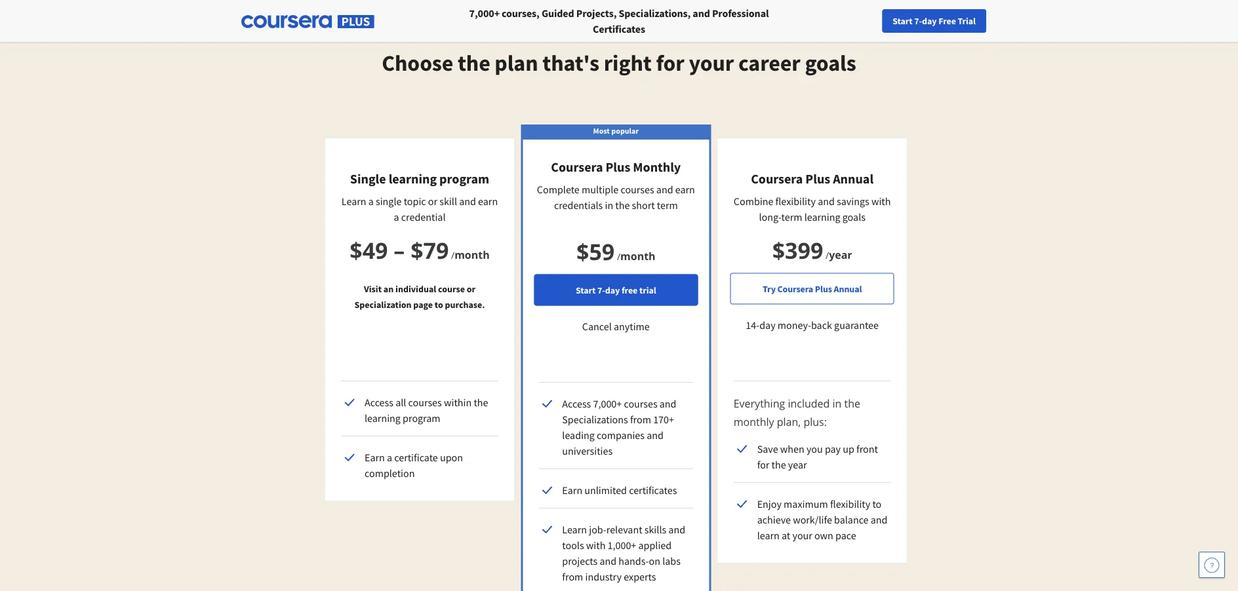 Task type: locate. For each thing, give the bounding box(es) containing it.
0 horizontal spatial your
[[689, 49, 734, 77]]

coursera for coursera plus annual
[[751, 171, 803, 187]]

a left single
[[369, 195, 374, 208]]

1 vertical spatial flexibility
[[830, 498, 871, 511]]

/ inside $399 / year
[[826, 249, 829, 261]]

combine
[[734, 195, 774, 208]]

/ for $59
[[617, 250, 621, 263]]

save
[[758, 443, 778, 456]]

coursera inside button
[[778, 283, 814, 295]]

0 horizontal spatial earn
[[478, 195, 498, 208]]

access
[[365, 396, 394, 409], [562, 398, 591, 411]]

and down "coursera plus annual"
[[818, 195, 835, 208]]

learn for learn a single topic or skill and earn a credential
[[342, 195, 366, 208]]

and down monthly
[[657, 183, 673, 196]]

0 vertical spatial with
[[872, 195, 891, 208]]

your
[[978, 15, 995, 27], [689, 49, 734, 77], [793, 529, 813, 543]]

1 horizontal spatial 7,000+
[[593, 398, 622, 411]]

1 vertical spatial learn
[[562, 524, 587, 537]]

start left free
[[893, 15, 913, 27]]

a for certificate
[[387, 451, 392, 464]]

2 vertical spatial a
[[387, 451, 392, 464]]

the right within
[[474, 396, 488, 409]]

career
[[1016, 15, 1041, 27]]

start 7-day free trial
[[893, 15, 976, 27]]

program down all
[[403, 412, 441, 425]]

/ inside $49 – $79 / month
[[451, 249, 455, 261]]

2 vertical spatial learning
[[365, 412, 401, 425]]

start for start 7-day free trial
[[893, 15, 913, 27]]

/ for $399
[[826, 249, 829, 261]]

0 vertical spatial goals
[[805, 49, 857, 77]]

1,000+
[[608, 539, 637, 552]]

0 horizontal spatial from
[[562, 571, 583, 584]]

month up free
[[621, 249, 656, 263]]

courses up 170+
[[624, 398, 658, 411]]

free
[[939, 15, 956, 27]]

hands-
[[619, 555, 649, 568]]

for down save
[[758, 459, 770, 472]]

leading
[[562, 429, 595, 442]]

the right included
[[845, 397, 861, 411]]

coursera
[[551, 159, 603, 175], [751, 171, 803, 187], [778, 283, 814, 295]]

coursera up complete
[[551, 159, 603, 175]]

1 vertical spatial 7-
[[598, 284, 605, 296]]

for right right
[[656, 49, 685, 77]]

or inside learn a single topic or skill and earn a credential
[[428, 195, 438, 208]]

combine flexibility and savings with long-term learning goals
[[734, 195, 891, 224]]

learning down all
[[365, 412, 401, 425]]

courses
[[621, 183, 654, 196], [408, 396, 442, 409], [624, 398, 658, 411]]

the
[[458, 49, 490, 77], [616, 199, 630, 212], [474, 396, 488, 409], [845, 397, 861, 411], [772, 459, 786, 472]]

learn for learn job-relevant skills and tools with 1,000+ applied projects and hands-on labs from industry experts
[[562, 524, 587, 537]]

everything included in the monthly plan, plus:
[[734, 397, 861, 429]]

from down projects
[[562, 571, 583, 584]]

and up 170+
[[660, 398, 677, 411]]

1 horizontal spatial access
[[562, 398, 591, 411]]

to inside 'visit an individual course or specialization page to purchase.'
[[435, 299, 443, 311]]

7-
[[915, 15, 922, 27], [598, 284, 605, 296]]

and inside learn a single topic or skill and earn a credential
[[459, 195, 476, 208]]

your down professional
[[689, 49, 734, 77]]

2 horizontal spatial /
[[826, 249, 829, 261]]

coursera plus monthly
[[551, 159, 681, 175]]

and right skill in the left of the page
[[459, 195, 476, 208]]

with inside learn job-relevant skills and tools with 1,000+ applied projects and hands-on labs from industry experts
[[586, 539, 606, 552]]

1 horizontal spatial start
[[893, 15, 913, 27]]

1 horizontal spatial earn
[[676, 183, 695, 196]]

in
[[605, 199, 613, 212], [833, 397, 842, 411]]

access for access 7,000+ courses and specializations from 170+ leading companies and universities
[[562, 398, 591, 411]]

1 vertical spatial goals
[[843, 211, 866, 224]]

try
[[763, 283, 776, 295]]

goals right career
[[805, 49, 857, 77]]

0 horizontal spatial in
[[605, 199, 613, 212]]

certificate
[[394, 451, 438, 464]]

year right $399
[[829, 248, 853, 262]]

0 vertical spatial year
[[829, 248, 853, 262]]

plus up "back"
[[815, 283, 832, 295]]

1 vertical spatial to
[[873, 498, 882, 511]]

0 horizontal spatial term
[[657, 199, 678, 212]]

$49 – $79 / month
[[350, 235, 490, 265]]

a inside the earn a certificate upon completion
[[387, 451, 392, 464]]

0 horizontal spatial learn
[[342, 195, 366, 208]]

plus up combine flexibility and savings with long-term learning goals
[[806, 171, 831, 187]]

your inside enjoy maximum flexibility to achieve work/life balance and learn at your own pace
[[793, 529, 813, 543]]

/ inside '$59 / month'
[[617, 250, 621, 263]]

a up completion at the bottom
[[387, 451, 392, 464]]

7,000+ inside 7,000+ courses, guided projects, specializations, and professional certificates
[[469, 7, 500, 20]]

$399 / year
[[773, 235, 853, 265]]

companies
[[597, 429, 645, 442]]

new
[[997, 15, 1014, 27]]

learning up the topic at left
[[389, 171, 437, 187]]

/ right $79
[[451, 249, 455, 261]]

0 horizontal spatial year
[[788, 459, 807, 472]]

term up $399
[[782, 211, 803, 224]]

0 vertical spatial a
[[369, 195, 374, 208]]

and left professional
[[693, 7, 710, 20]]

specializations,
[[619, 7, 691, 20]]

0 vertical spatial program
[[440, 171, 490, 187]]

the inside access all courses within the learning program
[[474, 396, 488, 409]]

0 vertical spatial start
[[893, 15, 913, 27]]

1 horizontal spatial with
[[872, 195, 891, 208]]

1 vertical spatial program
[[403, 412, 441, 425]]

1 horizontal spatial a
[[387, 451, 392, 464]]

year down when
[[788, 459, 807, 472]]

earn inside learn a single topic or skill and earn a credential
[[478, 195, 498, 208]]

earn left unlimited on the bottom
[[562, 484, 583, 497]]

0 vertical spatial flexibility
[[776, 195, 816, 208]]

7- for free
[[915, 15, 922, 27]]

courses right all
[[408, 396, 442, 409]]

0 horizontal spatial /
[[451, 249, 455, 261]]

$79
[[411, 235, 449, 265]]

earn inside the earn a certificate upon completion
[[365, 451, 385, 464]]

plus for annual
[[806, 171, 831, 187]]

short
[[632, 199, 655, 212]]

the down save
[[772, 459, 786, 472]]

access for access all courses within the learning program
[[365, 396, 394, 409]]

0 horizontal spatial to
[[435, 299, 443, 311]]

start up "cancel"
[[576, 284, 596, 296]]

None search field
[[180, 8, 495, 34]]

plus up multiple
[[606, 159, 631, 175]]

1 horizontal spatial from
[[630, 413, 651, 426]]

goals inside combine flexibility and savings with long-term learning goals
[[843, 211, 866, 224]]

0 horizontal spatial earn
[[365, 451, 385, 464]]

earn down monthly
[[676, 183, 695, 196]]

earn inside complete multiple courses and earn credentials in the short term
[[676, 183, 695, 196]]

1 vertical spatial your
[[689, 49, 734, 77]]

certificates
[[593, 22, 645, 35]]

own
[[815, 529, 834, 543]]

7- for free
[[598, 284, 605, 296]]

month inside '$59 / month'
[[621, 249, 656, 263]]

0 horizontal spatial for
[[656, 49, 685, 77]]

right
[[604, 49, 652, 77]]

with right savings
[[872, 195, 891, 208]]

1 vertical spatial annual
[[834, 283, 862, 295]]

in right included
[[833, 397, 842, 411]]

0 vertical spatial for
[[656, 49, 685, 77]]

work/life
[[793, 514, 832, 527]]

learning inside access all courses within the learning program
[[365, 412, 401, 425]]

1 horizontal spatial year
[[829, 248, 853, 262]]

with
[[872, 195, 891, 208], [586, 539, 606, 552]]

$49
[[350, 235, 388, 265]]

visit an individual course or specialization page to purchase.
[[355, 283, 485, 311]]

1 horizontal spatial flexibility
[[830, 498, 871, 511]]

1 vertical spatial day
[[605, 284, 620, 296]]

1 horizontal spatial in
[[833, 397, 842, 411]]

0 horizontal spatial 7,000+
[[469, 7, 500, 20]]

pace
[[836, 529, 857, 543]]

with down job- on the bottom left of page
[[586, 539, 606, 552]]

courses inside access all courses within the learning program
[[408, 396, 442, 409]]

0 vertical spatial 7,000+
[[469, 7, 500, 20]]

the left plan
[[458, 49, 490, 77]]

popular
[[612, 126, 639, 136]]

1 vertical spatial in
[[833, 397, 842, 411]]

access up specializations
[[562, 398, 591, 411]]

learn inside learn job-relevant skills and tools with 1,000+ applied projects and hands-on labs from industry experts
[[562, 524, 587, 537]]

learn job-relevant skills and tools with 1,000+ applied projects and hands-on labs from industry experts
[[562, 524, 686, 584]]

or left skill in the left of the page
[[428, 195, 438, 208]]

guided
[[542, 7, 574, 20]]

program up skill in the left of the page
[[440, 171, 490, 187]]

industry
[[586, 571, 622, 584]]

month
[[455, 248, 490, 262], [621, 249, 656, 263]]

courses for 7,000+
[[624, 398, 658, 411]]

and right 'balance' at the bottom right of the page
[[871, 514, 888, 527]]

flexibility down "coursera plus annual"
[[776, 195, 816, 208]]

choose
[[382, 49, 453, 77]]

0 vertical spatial 7-
[[915, 15, 922, 27]]

1 horizontal spatial /
[[617, 250, 621, 263]]

1 vertical spatial for
[[758, 459, 770, 472]]

specializations
[[562, 413, 628, 426]]

0 horizontal spatial month
[[455, 248, 490, 262]]

try coursera plus annual
[[763, 283, 862, 295]]

0 vertical spatial or
[[428, 195, 438, 208]]

learn inside learn a single topic or skill and earn a credential
[[342, 195, 366, 208]]

0 vertical spatial in
[[605, 199, 613, 212]]

from inside the access 7,000+ courses and specializations from 170+ leading companies and universities
[[630, 413, 651, 426]]

courses up short
[[621, 183, 654, 196]]

earn for $49
[[365, 451, 385, 464]]

courses for all
[[408, 396, 442, 409]]

1 horizontal spatial month
[[621, 249, 656, 263]]

7,000+ inside the access 7,000+ courses and specializations from 170+ leading companies and universities
[[593, 398, 622, 411]]

1 vertical spatial earn
[[562, 484, 583, 497]]

0 horizontal spatial with
[[586, 539, 606, 552]]

plus
[[606, 159, 631, 175], [806, 171, 831, 187], [815, 283, 832, 295]]

your right at
[[793, 529, 813, 543]]

earn a certificate upon completion
[[365, 451, 463, 480]]

0 horizontal spatial a
[[369, 195, 374, 208]]

a for single
[[369, 195, 374, 208]]

1 vertical spatial learning
[[805, 211, 841, 224]]

7,000+ left the courses,
[[469, 7, 500, 20]]

projects,
[[576, 7, 617, 20]]

coursera right "try"
[[778, 283, 814, 295]]

annual up savings
[[833, 171, 874, 187]]

flexibility
[[776, 195, 816, 208], [830, 498, 871, 511]]

access 7,000+ courses and specializations from 170+ leading companies and universities
[[562, 398, 677, 458]]

in down multiple
[[605, 199, 613, 212]]

2 horizontal spatial your
[[978, 15, 995, 27]]

7,000+ up specializations
[[593, 398, 622, 411]]

courses inside the access 7,000+ courses and specializations from 170+ leading companies and universities
[[624, 398, 658, 411]]

1 vertical spatial or
[[467, 283, 476, 295]]

courses inside complete multiple courses and earn credentials in the short term
[[621, 183, 654, 196]]

/ right $399
[[826, 249, 829, 261]]

0 horizontal spatial 7-
[[598, 284, 605, 296]]

access inside the access 7,000+ courses and specializations from 170+ leading companies and universities
[[562, 398, 591, 411]]

or up purchase.
[[467, 283, 476, 295]]

coursera for coursera plus monthly
[[551, 159, 603, 175]]

flexibility inside combine flexibility and savings with long-term learning goals
[[776, 195, 816, 208]]

goals down savings
[[843, 211, 866, 224]]

0 vertical spatial learning
[[389, 171, 437, 187]]

from inside learn job-relevant skills and tools with 1,000+ applied projects and hands-on labs from industry experts
[[562, 571, 583, 584]]

/ right $59
[[617, 250, 621, 263]]

1 horizontal spatial or
[[467, 283, 476, 295]]

coursera up combine
[[751, 171, 803, 187]]

an
[[384, 283, 394, 295]]

learn a single topic or skill and earn a credential
[[342, 195, 498, 224]]

0 vertical spatial earn
[[365, 451, 385, 464]]

and inside enjoy maximum flexibility to achieve work/life balance and learn at your own pace
[[871, 514, 888, 527]]

1 horizontal spatial for
[[758, 459, 770, 472]]

single learning program
[[350, 171, 490, 187]]

individual
[[396, 283, 436, 295]]

1 horizontal spatial 7-
[[915, 15, 922, 27]]

1 vertical spatial from
[[562, 571, 583, 584]]

0 vertical spatial from
[[630, 413, 651, 426]]

earn
[[676, 183, 695, 196], [478, 195, 498, 208]]

credential
[[401, 211, 446, 224]]

0 vertical spatial to
[[435, 299, 443, 311]]

to down front on the right of page
[[873, 498, 882, 511]]

learning down savings
[[805, 211, 841, 224]]

learn down single
[[342, 195, 366, 208]]

0 vertical spatial day
[[922, 15, 937, 27]]

goals for career
[[805, 49, 857, 77]]

access inside access all courses within the learning program
[[365, 396, 394, 409]]

or inside 'visit an individual course or specialization page to purchase.'
[[467, 283, 476, 295]]

0 horizontal spatial start
[[576, 284, 596, 296]]

most popular
[[593, 126, 639, 136]]

goals
[[805, 49, 857, 77], [843, 211, 866, 224]]

and down 170+
[[647, 429, 664, 442]]

a down single
[[394, 211, 399, 224]]

access left all
[[365, 396, 394, 409]]

1 horizontal spatial learn
[[562, 524, 587, 537]]

2 horizontal spatial a
[[394, 211, 399, 224]]

start 7-day free trial
[[576, 284, 656, 296]]

1 horizontal spatial day
[[760, 319, 776, 332]]

month up the course
[[455, 248, 490, 262]]

1 horizontal spatial term
[[782, 211, 803, 224]]

flexibility up 'balance' at the bottom right of the page
[[830, 498, 871, 511]]

from left 170+
[[630, 413, 651, 426]]

everything
[[734, 397, 785, 411]]

1 horizontal spatial your
[[793, 529, 813, 543]]

1 vertical spatial a
[[394, 211, 399, 224]]

to right page at left bottom
[[435, 299, 443, 311]]

0 horizontal spatial day
[[605, 284, 620, 296]]

annual up guarantee
[[834, 283, 862, 295]]

0 horizontal spatial flexibility
[[776, 195, 816, 208]]

and
[[693, 7, 710, 20], [657, 183, 673, 196], [459, 195, 476, 208], [818, 195, 835, 208], [660, 398, 677, 411], [647, 429, 664, 442], [871, 514, 888, 527], [669, 524, 686, 537], [600, 555, 617, 568]]

7,000+
[[469, 7, 500, 20], [593, 398, 622, 411]]

earn right skill in the left of the page
[[478, 195, 498, 208]]

term
[[657, 199, 678, 212], [782, 211, 803, 224]]

term right short
[[657, 199, 678, 212]]

monthly
[[633, 159, 681, 175]]

1 vertical spatial year
[[788, 459, 807, 472]]

1 vertical spatial with
[[586, 539, 606, 552]]

1 vertical spatial start
[[576, 284, 596, 296]]

2 horizontal spatial day
[[922, 15, 937, 27]]

1 vertical spatial 7,000+
[[593, 398, 622, 411]]

earn up completion at the bottom
[[365, 451, 385, 464]]

2 vertical spatial your
[[793, 529, 813, 543]]

find your new career
[[959, 15, 1041, 27]]

when
[[781, 443, 805, 456]]

14-
[[746, 319, 760, 332]]

learn up 'tools'
[[562, 524, 587, 537]]

your right find
[[978, 15, 995, 27]]

and right skills
[[669, 524, 686, 537]]

0 horizontal spatial access
[[365, 396, 394, 409]]

0 horizontal spatial or
[[428, 195, 438, 208]]

savings
[[837, 195, 870, 208]]

1 horizontal spatial to
[[873, 498, 882, 511]]

0 vertical spatial learn
[[342, 195, 366, 208]]

the left short
[[616, 199, 630, 212]]

day
[[922, 15, 937, 27], [605, 284, 620, 296], [760, 319, 776, 332]]

1 horizontal spatial earn
[[562, 484, 583, 497]]

plan
[[495, 49, 538, 77]]

enjoy maximum flexibility to achieve work/life balance and learn at your own pace
[[758, 498, 888, 543]]



Task type: vqa. For each thing, say whether or not it's contained in the screenshot.
March 1, 2024: Fall  2024  Priority Application Deadline
no



Task type: describe. For each thing, give the bounding box(es) containing it.
or for topic
[[428, 195, 438, 208]]

visit
[[364, 283, 382, 295]]

annual inside button
[[834, 283, 862, 295]]

start 7-day free trial button
[[534, 275, 698, 306]]

term inside complete multiple courses and earn credentials in the short term
[[657, 199, 678, 212]]

170+
[[654, 413, 674, 426]]

$59 / month
[[577, 236, 656, 267]]

pay
[[825, 443, 841, 456]]

plan,
[[777, 415, 801, 429]]

experts
[[624, 571, 656, 584]]

credentials
[[554, 199, 603, 212]]

$59
[[577, 236, 615, 267]]

all
[[396, 396, 406, 409]]

find
[[959, 15, 976, 27]]

achieve
[[758, 514, 791, 527]]

save  when you pay up front for the year
[[758, 443, 878, 472]]

courses,
[[502, 7, 540, 20]]

specialization
[[355, 299, 412, 311]]

plus:
[[804, 415, 827, 429]]

and inside 7,000+ courses, guided projects, specializations, and professional certificates
[[693, 7, 710, 20]]

cancel anytime
[[582, 320, 650, 334]]

multiple
[[582, 183, 619, 196]]

with inside combine flexibility and savings with long-term learning goals
[[872, 195, 891, 208]]

plus for monthly
[[606, 159, 631, 175]]

year inside save  when you pay up front for the year
[[788, 459, 807, 472]]

to inside enjoy maximum flexibility to achieve work/life balance and learn at your own pace
[[873, 498, 882, 511]]

back
[[812, 319, 832, 332]]

complete
[[537, 183, 580, 196]]

most
[[593, 126, 610, 136]]

learn
[[758, 529, 780, 543]]

within
[[444, 396, 472, 409]]

2 vertical spatial day
[[760, 319, 776, 332]]

relevant
[[607, 524, 643, 537]]

free
[[622, 284, 638, 296]]

at
[[782, 529, 791, 543]]

completion
[[365, 467, 415, 480]]

guarantee
[[835, 319, 879, 332]]

single
[[376, 195, 402, 208]]

on
[[649, 555, 661, 568]]

for inside save  when you pay up front for the year
[[758, 459, 770, 472]]

day for free
[[922, 15, 937, 27]]

courses for multiple
[[621, 183, 654, 196]]

you
[[807, 443, 823, 456]]

flexibility inside enjoy maximum flexibility to achieve work/life balance and learn at your own pace
[[830, 498, 871, 511]]

term inside combine flexibility and savings with long-term learning goals
[[782, 211, 803, 224]]

the inside everything included in the monthly plan, plus:
[[845, 397, 861, 411]]

and inside complete multiple courses and earn credentials in the short term
[[657, 183, 673, 196]]

balance
[[835, 514, 869, 527]]

page
[[414, 299, 433, 311]]

program inside access all courses within the learning program
[[403, 412, 441, 425]]

certificates
[[629, 484, 677, 497]]

professional
[[712, 7, 769, 20]]

job-
[[589, 524, 607, 537]]

in inside everything included in the monthly plan, plus:
[[833, 397, 842, 411]]

7,000+ courses, guided projects, specializations, and professional certificates
[[469, 7, 769, 35]]

the inside save  when you pay up front for the year
[[772, 459, 786, 472]]

that's
[[543, 49, 600, 77]]

long-
[[759, 211, 782, 224]]

earn unlimited certificates
[[562, 484, 677, 497]]

unlimited
[[585, 484, 627, 497]]

day for free
[[605, 284, 620, 296]]

goals for learning
[[843, 211, 866, 224]]

earn for $59
[[562, 484, 583, 497]]

in inside complete multiple courses and earn credentials in the short term
[[605, 199, 613, 212]]

the inside complete multiple courses and earn credentials in the short term
[[616, 199, 630, 212]]

and inside combine flexibility and savings with long-term learning goals
[[818, 195, 835, 208]]

month inside $49 – $79 / month
[[455, 248, 490, 262]]

enjoy
[[758, 498, 782, 511]]

coursera plus annual
[[751, 171, 874, 187]]

single
[[350, 171, 386, 187]]

find your new career link
[[952, 13, 1048, 30]]

plus inside button
[[815, 283, 832, 295]]

help center image
[[1204, 558, 1220, 573]]

front
[[857, 443, 878, 456]]

included
[[788, 397, 830, 411]]

maximum
[[784, 498, 828, 511]]

0 vertical spatial your
[[978, 15, 995, 27]]

course
[[438, 283, 465, 295]]

and up industry
[[600, 555, 617, 568]]

0 vertical spatial annual
[[833, 171, 874, 187]]

applied
[[639, 539, 672, 552]]

labs
[[663, 555, 681, 568]]

upon
[[440, 451, 463, 464]]

coursera plus image
[[241, 15, 375, 28]]

tools
[[562, 539, 584, 552]]

learning inside combine flexibility and savings with long-term learning goals
[[805, 211, 841, 224]]

universities
[[562, 445, 613, 458]]

money-
[[778, 319, 812, 332]]

year inside $399 / year
[[829, 248, 853, 262]]

choose the plan that's right for your career goals
[[382, 49, 857, 77]]

career
[[739, 49, 801, 77]]

try coursera plus annual button
[[731, 273, 895, 305]]

14-day money-back guarantee
[[746, 319, 879, 332]]

start for start 7-day free trial
[[576, 284, 596, 296]]

topic
[[404, 195, 426, 208]]

trial
[[958, 15, 976, 27]]

projects
[[562, 555, 598, 568]]

–
[[394, 235, 405, 265]]

or for course
[[467, 283, 476, 295]]



